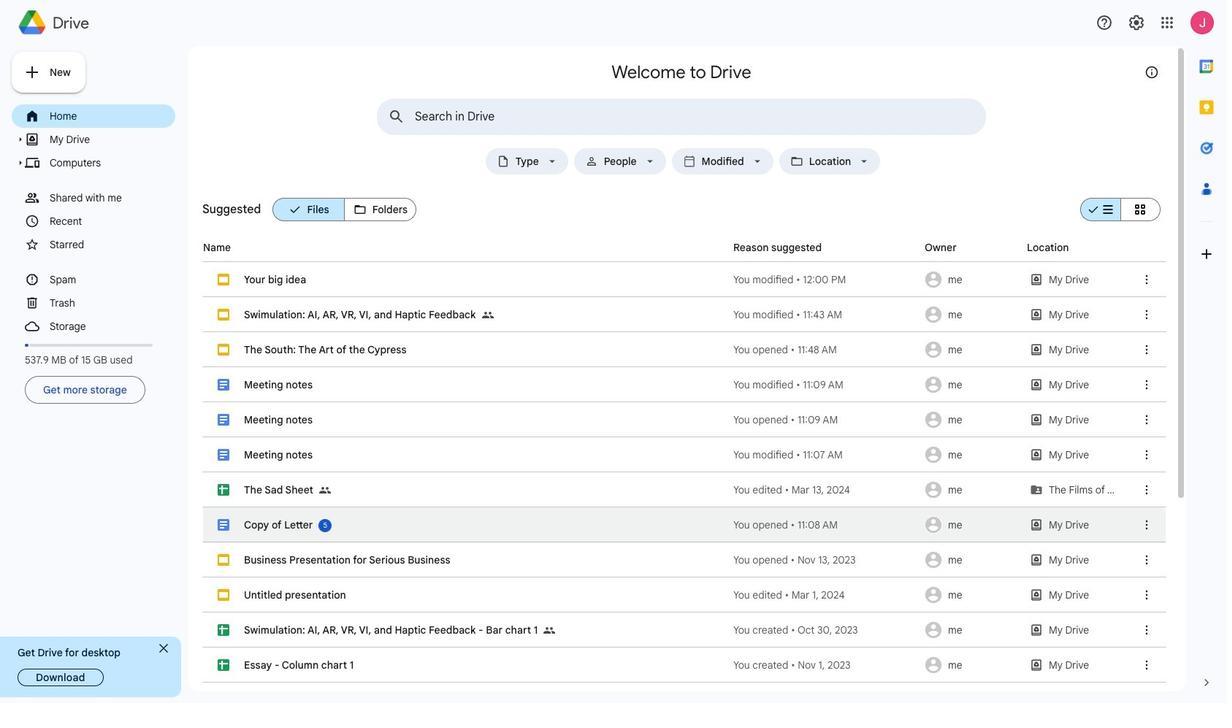 Task type: locate. For each thing, give the bounding box(es) containing it.
shared image for google sheets: swimulation: ai, ar, vr, vi, and haptic feedback - bar chart 1 element
[[544, 625, 555, 637]]

1 vertical spatial google sheets image
[[218, 624, 229, 636]]

owned by me element for the you modified • 11:07 am element
[[920, 437, 1023, 473]]

5 owned by me element from the top
[[920, 402, 1023, 437]]

owned by me element for the you created • nov 1, 2023 element
[[920, 648, 1023, 683]]

1 vertical spatial google slides image
[[218, 309, 229, 321]]

0 vertical spatial google sheets image
[[218, 484, 229, 496]]

2 google slides image from the top
[[218, 554, 229, 566]]

my drive element
[[50, 130, 173, 149]]

13 cell from the top
[[203, 683, 1166, 703]]

7 owned by me element from the top
[[920, 473, 1023, 508]]

shared image inside image
[[319, 485, 331, 497]]

1 google slides image from the top
[[218, 274, 229, 286]]

1 vertical spatial google docs image
[[218, 414, 229, 426]]

google slides image for google slides: the south: the art of the cypress element
[[218, 344, 229, 356]]

google slides: business presentation for serious business element
[[244, 554, 450, 567]]

my drive image
[[1021, 683, 1098, 703]]

cell
[[203, 262, 1166, 297], [203, 297, 1166, 332], [203, 332, 1166, 367], [203, 367, 1166, 402], [203, 402, 1166, 437], [203, 437, 1166, 473], [203, 473, 1166, 508], [203, 508, 1166, 543], [203, 543, 1166, 578], [203, 578, 1166, 613], [203, 613, 1166, 648], [203, 648, 1166, 683], [203, 683, 1166, 703]]

google sheets image
[[218, 484, 229, 496], [218, 624, 229, 636], [218, 660, 229, 671]]

2 vertical spatial google sheets image
[[218, 660, 229, 671]]

0 vertical spatial google docs image
[[218, 379, 229, 391]]

Search in Drive field
[[415, 110, 952, 124]]

1 cell from the top
[[203, 262, 1166, 297]]

11 owned by me element from the top
[[920, 613, 1023, 648]]

owned by me element for you modified • 12:00 pm element
[[920, 262, 1023, 297]]

essay - bar chart 1 google sheets image
[[244, 683, 340, 703]]

owned by me element
[[920, 262, 1023, 297], [920, 297, 1023, 332], [920, 332, 1023, 367], [920, 367, 1023, 402], [920, 402, 1023, 437], [920, 437, 1023, 473], [920, 473, 1023, 508], [920, 508, 1023, 543], [920, 543, 1023, 578], [920, 578, 1023, 613], [920, 613, 1023, 648], [920, 648, 1023, 683]]

navigation
[[12, 104, 175, 407]]

List radio
[[1080, 192, 1120, 227]]

5 cell from the top
[[203, 402, 1166, 437]]

google docs: meeting notes element
[[244, 378, 313, 391], [244, 413, 313, 427], [244, 448, 313, 462]]

tree
[[12, 104, 175, 338]]

toolbar
[[1158, 46, 1177, 90]]

1 google sheets image from the top
[[218, 484, 229, 496]]

owned by me element for you edited • mar 1, 2024 element
[[920, 578, 1023, 613]]

tab list
[[1186, 46, 1227, 662]]

google docs image
[[218, 379, 229, 391], [218, 414, 229, 426], [218, 519, 229, 531]]

1 google docs: meeting notes element from the top
[[244, 378, 313, 391]]

you modified • 12:00 pm element
[[733, 272, 920, 287]]

3 google slides image from the top
[[218, 589, 229, 601]]

location element
[[806, 156, 854, 167]]

1 vertical spatial google docs: meeting notes element
[[244, 413, 313, 427]]

support image
[[1096, 14, 1113, 31]]

3 google sheets image from the top
[[218, 660, 229, 671]]

storage element
[[50, 317, 173, 336]]

google docs: copy of letter element
[[244, 519, 313, 532]]

3 owned by me element from the top
[[920, 332, 1023, 367]]

12 owned by me element from the top
[[920, 648, 1023, 683]]

0 vertical spatial google slides image
[[218, 344, 229, 356]]

trashed items element
[[50, 294, 173, 313]]

3 google docs: meeting notes element from the top
[[244, 448, 313, 462]]

6 owned by me element from the top
[[920, 437, 1023, 473]]

you opened • 11:48 am element
[[733, 343, 920, 357]]

4 owned by me element from the top
[[920, 367, 1023, 402]]

2 google slides image from the top
[[218, 309, 229, 321]]

2 vertical spatial google docs: meeting notes element
[[244, 448, 313, 462]]

google slides image
[[218, 274, 229, 286], [218, 309, 229, 321]]

2 google docs: meeting notes element from the top
[[244, 413, 313, 427]]

close image
[[159, 644, 168, 653]]

shared image
[[482, 297, 499, 332], [482, 310, 493, 321], [319, 485, 331, 497], [544, 613, 561, 648], [544, 625, 555, 637]]

google docs image
[[218, 449, 229, 461]]

you opened • 11:09 am element
[[733, 413, 920, 427]]

you edited • mar 1, 2024 element
[[733, 588, 920, 603]]

starred items element
[[50, 235, 173, 254]]

you edited • mar 13, 2024 element
[[733, 483, 920, 497]]

1 google slides image from the top
[[218, 344, 229, 356]]

2 owned by me element from the top
[[920, 297, 1023, 332]]

2 google docs image from the top
[[218, 414, 229, 426]]

1 vertical spatial google slides image
[[218, 554, 229, 566]]

9 owned by me element from the top
[[920, 543, 1023, 578]]

2 google sheets image from the top
[[218, 624, 229, 636]]

google slides: untitled presentation element
[[244, 589, 346, 602]]

8 owned by me element from the top
[[920, 508, 1023, 543]]

tree item
[[12, 104, 175, 128]]

0 vertical spatial google slides image
[[218, 274, 229, 286]]

1 owned by me element from the top
[[920, 262, 1023, 297]]

10 owned by me element from the top
[[920, 578, 1023, 613]]

0 vertical spatial google docs: meeting notes element
[[244, 378, 313, 391]]

2 vertical spatial google docs image
[[218, 519, 229, 531]]

google slides image
[[218, 344, 229, 356], [218, 554, 229, 566], [218, 589, 229, 601]]

shared image for google slides: swimulation: ai, ar, vr, vi, and haptic feedback element on the left of the page
[[482, 310, 493, 321]]

Grid radio
[[1120, 192, 1161, 227]]

google slides: your big idea element
[[244, 273, 306, 286]]

3 cell from the top
[[203, 332, 1166, 367]]

1 google docs image from the top
[[218, 379, 229, 391]]

google slides: swimulation: ai, ar, vr, vi, and haptic feedback element
[[244, 308, 476, 321]]

2 vertical spatial google slides image
[[218, 589, 229, 601]]

google sheets image for google sheets: swimulation: ai, ar, vr, vi, and haptic feedback - bar chart 1 element
[[218, 624, 229, 636]]

google slides image for you modified • 12:00 pm element
[[218, 274, 229, 286]]



Task type: describe. For each thing, give the bounding box(es) containing it.
owned by me element for you edited • mar 13, 2024 element
[[920, 473, 1023, 508]]

google slides image for google slides: business presentation for serious business element
[[218, 554, 229, 566]]

you opened • nov 13, 2023 element
[[733, 553, 920, 568]]

google docs: meeting notes element for you opened • 11:09 am element
[[244, 413, 313, 427]]

computers element
[[50, 153, 173, 172]]

10 cell from the top
[[203, 578, 1166, 613]]

google slides image for you modified • 11:43 am element
[[218, 309, 229, 321]]

12 cell from the top
[[203, 648, 1166, 683]]

Files radio
[[273, 192, 345, 227]]

11 cell from the top
[[203, 613, 1166, 648]]

8 cell from the top
[[203, 508, 1166, 543]]

google sheets: swimulation: ai, ar, vr, vi, and haptic feedback - bar chart 1 element
[[244, 624, 538, 637]]

google slides: the south: the art of the cypress element
[[244, 343, 406, 356]]

owned by me element for you modified • 11:43 am element
[[920, 297, 1023, 332]]

recent items element
[[50, 212, 173, 231]]

2 cell from the top
[[203, 297, 1166, 332]]

owned by me element for you modified • 11:09 am element
[[920, 367, 1023, 402]]

9 cell from the top
[[203, 543, 1166, 578]]

4 cell from the top
[[203, 367, 1166, 402]]

you created • nov 1, 2023 element
[[733, 658, 920, 673]]

you modified • 11:09 am element
[[733, 378, 920, 392]]

owned by me element for "you opened • 11:48 am" element
[[920, 332, 1023, 367]]

owned by me element for you opened • 11:09 am element
[[920, 402, 1023, 437]]

google sheets image for google sheets: the sad sheet element
[[218, 484, 229, 496]]

3 google docs image from the top
[[218, 519, 229, 531]]

shared image
[[319, 473, 337, 508]]

you opened • 11:08 am element
[[733, 518, 920, 532]]

google docs: meeting notes element for the you modified • 11:07 am element
[[244, 448, 313, 462]]

home element
[[50, 107, 173, 126]]

items shared with me element
[[50, 188, 173, 207]]

owned by me element for you opened • nov 13, 2023 'element'
[[920, 543, 1023, 578]]

you created • oct 30, 2023 element
[[733, 623, 920, 638]]

google docs image for google docs: meeting notes element associated with you modified • 11:09 am element
[[218, 379, 229, 391]]

google sheets: essay - column chart 1 element
[[244, 659, 354, 672]]

shared image for google sheets: the sad sheet element
[[319, 485, 331, 497]]

Folders radio
[[345, 192, 416, 227]]

spam element
[[50, 270, 173, 289]]

owned by me element for you created • oct 30, 2023 element
[[920, 613, 1023, 648]]

google slides image for "google slides: untitled presentation" element
[[218, 589, 229, 601]]

you modified • 11:07 am element
[[733, 448, 920, 462]]

you modified • 11:43 am element
[[733, 307, 920, 322]]

6 cell from the top
[[203, 437, 1166, 473]]

owned by me element for you opened • 11:08 am element
[[920, 508, 1023, 543]]

google docs image for you opened • 11:09 am element google docs: meeting notes element
[[218, 414, 229, 426]]

google sheets: the sad sheet element
[[244, 484, 313, 497]]

7 cell from the top
[[203, 473, 1166, 508]]

google docs: meeting notes element for you modified • 11:09 am element
[[244, 378, 313, 391]]



Task type: vqa. For each thing, say whether or not it's contained in the screenshot.
PDF ICON
no



